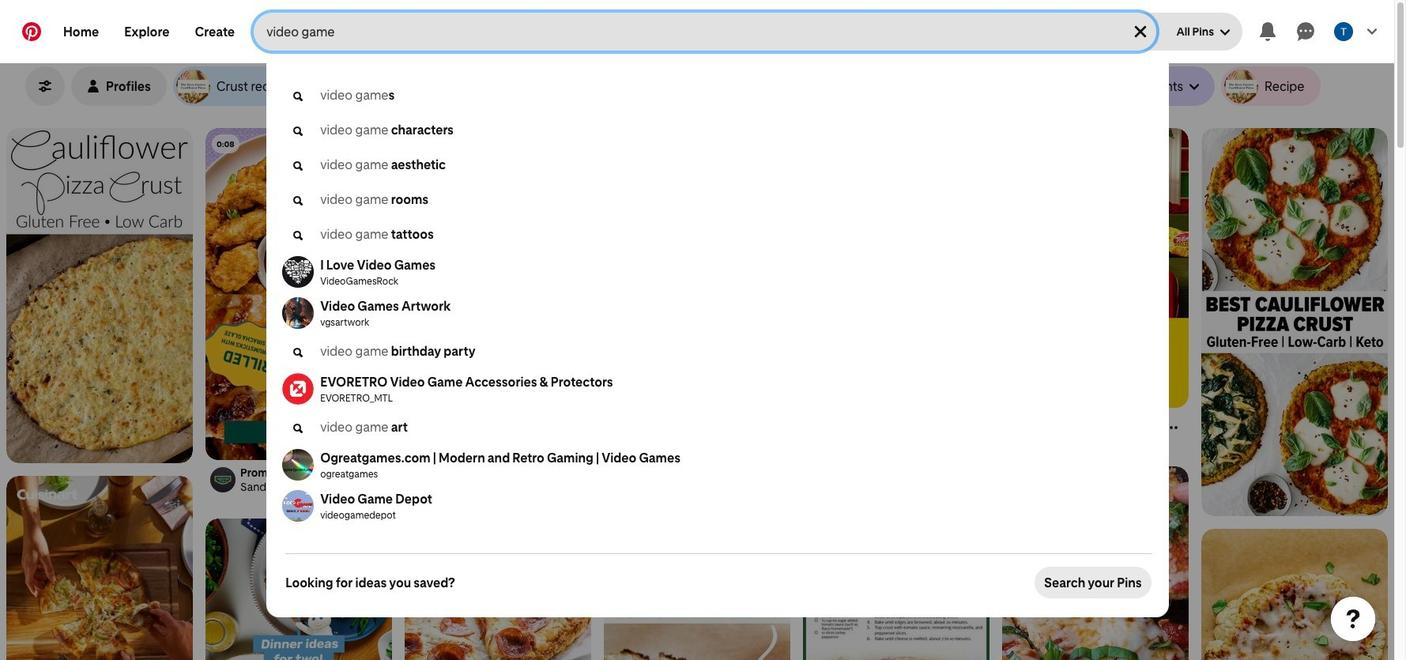 Task type: locate. For each thing, give the bounding box(es) containing it.
this contains an image of: cauliflower pizza crust - wholesome yum - easy healthy recipes. 10 ingredients or less. image
[[405, 497, 591, 660]]

Search text field
[[267, 13, 1118, 51]]

the new #cuisinart indoor pizza oven makes crispy, authentic pizza in just 5 minutes. from classic neapolitan and deep dish to #glutenfreepizza and more, make all of your favorites for family night! #pizzaoven #homemadepizza #pizzarecipe #dinnerideas #familydinner image
[[6, 476, 193, 660]]

this contains an image of: foolproof cauliflower pizza crust image
[[604, 513, 791, 660]]

person image
[[87, 80, 100, 93]]

list
[[0, 128, 1395, 660]]

this contains an image of: how to make the best, easiest cauliflower pizza image
[[604, 128, 791, 501]]

filter image
[[39, 80, 51, 93]]

this contains an image of: cauliflower pizza crust - satisfies that carb craving! image
[[6, 128, 193, 463]]

dropdown image
[[1221, 28, 1230, 37]]



Task type: describe. For each thing, give the bounding box(es) containing it.
this contains an image of: image
[[803, 527, 990, 660]]

the right way to do game day? it's pete's way. get your game day crowd to go wild with totino's pepperoni pizza rolls. it's got all the pete-za taste you love, and none of the hassle of pizza delivery! simply pop 'em in the oven and they'll be ready before kickoff. stock up today! image
[[1003, 128, 1189, 408]]

love pizza, but want to keep it healthy? make this low-carb cauliflower pizza crust. only 6 ingredients and so easy! image
[[1003, 467, 1189, 660]]

this contains an image of: cauliflower pizza crust - keto pizza recipe image
[[1202, 128, 1388, 516]]

cooking for two? the doughboy's got you! these easy recipes are designed to keep you from worrying about leftovers each time you open the fridge, so you can eat a hot, freshly-cooked meal every night with your loved one. with pillsbury and progresso, it feels great to get together for dinner! image
[[206, 519, 392, 660]]

tara schultz image
[[1335, 22, 1354, 41]]

the easiest cauliflower pizza ever! made with 4 simple ingredients and is a healthy low carb pizza to make for an occasion. | asimplepalate.com #cauliflower #pizza #dinner #lowcarb image
[[1202, 529, 1388, 660]]



Task type: vqa. For each thing, say whether or not it's contained in the screenshot.
the This contains an image of: How To Make the Best, Easiest Cauliflower Pizza
yes



